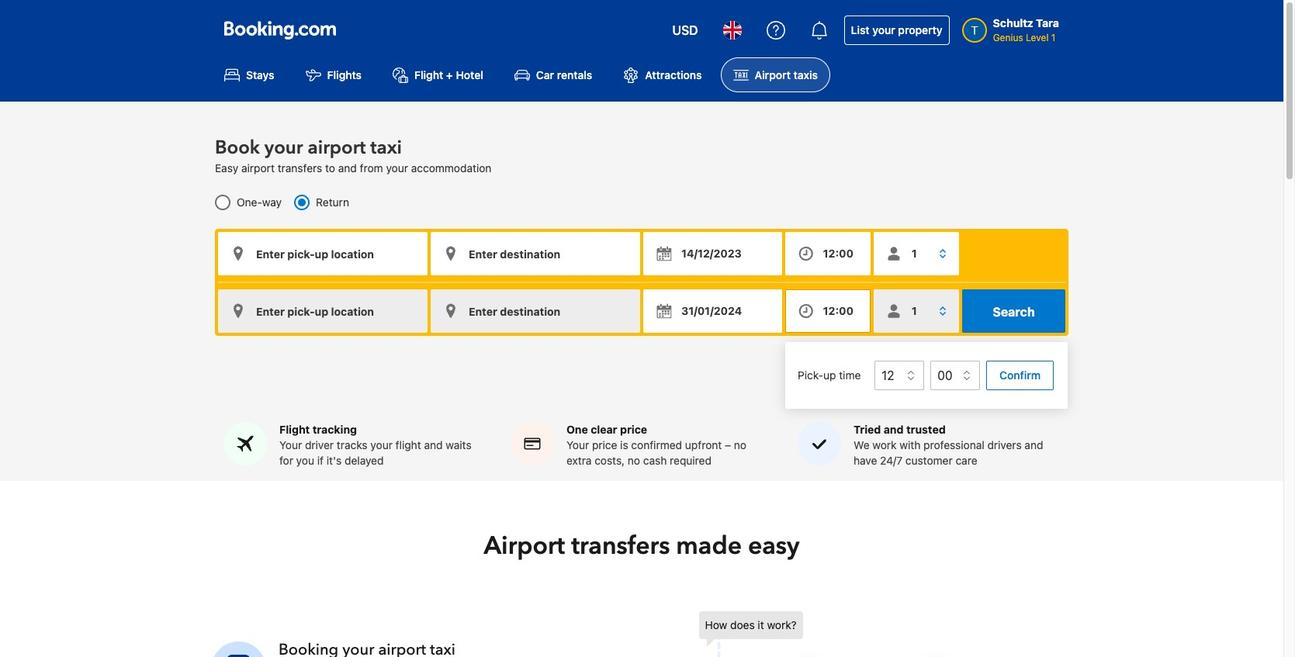 Task type: describe. For each thing, give the bounding box(es) containing it.
12:00 for 14/12/2023
[[823, 247, 854, 260]]

time
[[839, 369, 861, 382]]

transfers inside book your airport taxi easy airport transfers to and from your accommodation
[[278, 162, 322, 175]]

car
[[536, 69, 554, 82]]

one-way
[[237, 196, 282, 209]]

extra
[[567, 454, 592, 467]]

flights
[[327, 69, 362, 82]]

to
[[325, 162, 335, 175]]

1 vertical spatial no
[[628, 454, 640, 467]]

1 horizontal spatial booking airport taxi image
[[699, 612, 1025, 657]]

airport for airport taxis
[[755, 69, 791, 82]]

clear
[[591, 423, 618, 436]]

1 horizontal spatial price
[[620, 423, 647, 436]]

one clear price your price is confirmed upfront – no extra costs, no cash required
[[567, 423, 747, 467]]

airport taxis
[[755, 69, 818, 82]]

it
[[758, 619, 764, 632]]

is
[[620, 439, 628, 452]]

rentals
[[557, 69, 592, 82]]

upfront
[[685, 439, 722, 452]]

usd button
[[663, 12, 708, 49]]

return
[[316, 196, 349, 209]]

your inside one clear price your price is confirmed upfront – no extra costs, no cash required
[[567, 439, 589, 452]]

tried
[[854, 423, 881, 436]]

usd
[[673, 23, 698, 37]]

work?
[[767, 619, 797, 632]]

–
[[725, 439, 731, 452]]

confirm
[[1000, 369, 1041, 382]]

waits
[[446, 439, 472, 452]]

31/01/2024 button
[[643, 290, 782, 333]]

1
[[1052, 32, 1056, 43]]

how does it work?
[[705, 619, 797, 632]]

accommodation
[[411, 162, 492, 175]]

taxi
[[370, 135, 402, 161]]

Enter destination text field
[[431, 232, 640, 276]]

pick-
[[798, 369, 823, 382]]

flights link
[[293, 57, 374, 93]]

pick-up time
[[798, 369, 861, 382]]

does
[[730, 619, 755, 632]]

search button
[[963, 290, 1066, 333]]

customer
[[906, 454, 953, 467]]

attractions
[[645, 69, 702, 82]]

and inside book your airport taxi easy airport transfers to and from your accommodation
[[338, 162, 357, 175]]

it's
[[327, 454, 342, 467]]

made
[[676, 530, 742, 564]]

12:00 for 31/01/2024
[[823, 304, 854, 318]]

search
[[993, 305, 1035, 319]]

flight + hotel link
[[380, 57, 496, 93]]

with
[[900, 439, 921, 452]]

stays link
[[212, 57, 287, 93]]

your inside flight tracking your driver tracks your flight and waits for you if it's delayed
[[371, 439, 393, 452]]

one
[[567, 423, 588, 436]]

1 vertical spatial price
[[592, 439, 617, 452]]

your down taxi
[[386, 162, 408, 175]]

cash
[[643, 454, 667, 467]]

flight for flight tracking your driver tracks your flight and waits for you if it's delayed
[[279, 423, 310, 436]]

and up work at the bottom of the page
[[884, 423, 904, 436]]

booking.com online hotel reservations image
[[224, 21, 336, 40]]

care
[[956, 454, 978, 467]]

schultz tara genius level 1
[[993, 16, 1060, 43]]

1 horizontal spatial transfers
[[571, 530, 670, 564]]

required
[[670, 454, 712, 467]]

you
[[296, 454, 314, 467]]

+
[[446, 69, 453, 82]]

Enter pick-up location text field
[[218, 232, 428, 276]]

24/7
[[880, 454, 903, 467]]

up
[[823, 369, 836, 382]]

attractions link
[[611, 57, 715, 93]]

book
[[215, 135, 260, 161]]

level
[[1026, 32, 1049, 43]]

for
[[279, 454, 293, 467]]

your right list on the right top of page
[[873, 23, 896, 36]]

driver
[[305, 439, 334, 452]]



Task type: vqa. For each thing, say whether or not it's contained in the screenshot.
'property.' to the left
no



Task type: locate. For each thing, give the bounding box(es) containing it.
airport taxis link
[[721, 57, 830, 93]]

airport transfers made easy
[[484, 530, 800, 564]]

booking airport taxi image
[[699, 612, 1025, 657], [211, 642, 266, 657]]

1 horizontal spatial your
[[567, 439, 589, 452]]

have
[[854, 454, 877, 467]]

0 vertical spatial 12:00
[[823, 247, 854, 260]]

no right –
[[734, 439, 747, 452]]

your inside flight tracking your driver tracks your flight and waits for you if it's delayed
[[279, 439, 302, 452]]

2 12:00 from the top
[[823, 304, 854, 318]]

1 horizontal spatial airport
[[755, 69, 791, 82]]

easy
[[748, 530, 800, 564]]

if
[[317, 454, 324, 467]]

professional
[[924, 439, 985, 452]]

1 12:00 from the top
[[823, 247, 854, 260]]

taxis
[[794, 69, 818, 82]]

tara
[[1036, 16, 1060, 29]]

0 vertical spatial 12:00 button
[[785, 232, 871, 276]]

airport down book at the left of page
[[241, 162, 275, 175]]

flight
[[415, 69, 443, 82], [279, 423, 310, 436]]

1 vertical spatial airport
[[484, 530, 565, 564]]

0 horizontal spatial flight
[[279, 423, 310, 436]]

how
[[705, 619, 728, 632]]

1 horizontal spatial no
[[734, 439, 747, 452]]

and inside flight tracking your driver tracks your flight and waits for you if it's delayed
[[424, 439, 443, 452]]

genius
[[993, 32, 1024, 43]]

airport
[[755, 69, 791, 82], [484, 530, 565, 564]]

1 vertical spatial 12:00
[[823, 304, 854, 318]]

flight inside flight tracking your driver tracks your flight and waits for you if it's delayed
[[279, 423, 310, 436]]

31/01/2024
[[682, 304, 742, 318]]

1 horizontal spatial airport
[[308, 135, 366, 161]]

1 12:00 button from the top
[[785, 232, 871, 276]]

0 horizontal spatial booking airport taxi image
[[211, 642, 266, 657]]

airport for airport transfers made easy
[[484, 530, 565, 564]]

from
[[360, 162, 383, 175]]

hotel
[[456, 69, 484, 82]]

tried and trusted we work with professional drivers and have 24/7 customer care
[[854, 423, 1044, 467]]

12:00 button for 14/12/2023
[[785, 232, 871, 276]]

trusted
[[907, 423, 946, 436]]

we
[[854, 439, 870, 452]]

0 vertical spatial transfers
[[278, 162, 322, 175]]

0 horizontal spatial no
[[628, 454, 640, 467]]

your
[[279, 439, 302, 452], [567, 439, 589, 452]]

easy
[[215, 162, 238, 175]]

tracks
[[337, 439, 368, 452]]

flight + hotel
[[415, 69, 484, 82]]

price
[[620, 423, 647, 436], [592, 439, 617, 452]]

1 vertical spatial transfers
[[571, 530, 670, 564]]

and right to
[[338, 162, 357, 175]]

0 vertical spatial price
[[620, 423, 647, 436]]

14/12/2023 button
[[643, 232, 782, 276]]

flight
[[396, 439, 421, 452]]

your
[[873, 23, 896, 36], [265, 135, 303, 161], [386, 162, 408, 175], [371, 439, 393, 452]]

schultz
[[993, 16, 1034, 29]]

0 horizontal spatial your
[[279, 439, 302, 452]]

no
[[734, 439, 747, 452], [628, 454, 640, 467]]

your up the for at the bottom left of page
[[279, 439, 302, 452]]

one-
[[237, 196, 262, 209]]

1 vertical spatial 12:00 button
[[785, 290, 871, 333]]

0 vertical spatial no
[[734, 439, 747, 452]]

delayed
[[345, 454, 384, 467]]

transfers
[[278, 162, 322, 175], [571, 530, 670, 564]]

airport
[[308, 135, 366, 161], [241, 162, 275, 175]]

costs,
[[595, 454, 625, 467]]

0 horizontal spatial transfers
[[278, 162, 322, 175]]

0 horizontal spatial price
[[592, 439, 617, 452]]

and
[[338, 162, 357, 175], [884, 423, 904, 436], [424, 439, 443, 452], [1025, 439, 1044, 452]]

flight tracking your driver tracks your flight and waits for you if it's delayed
[[279, 423, 472, 467]]

airport up to
[[308, 135, 366, 161]]

2 your from the left
[[567, 439, 589, 452]]

price up the "is"
[[620, 423, 647, 436]]

and right drivers
[[1025, 439, 1044, 452]]

0 horizontal spatial airport
[[241, 162, 275, 175]]

0 vertical spatial flight
[[415, 69, 443, 82]]

your up delayed
[[371, 439, 393, 452]]

confirmed
[[631, 439, 682, 452]]

and right flight in the bottom of the page
[[424, 439, 443, 452]]

1 horizontal spatial flight
[[415, 69, 443, 82]]

12:00
[[823, 247, 854, 260], [823, 304, 854, 318]]

1 vertical spatial airport
[[241, 162, 275, 175]]

12:00 button for 31/01/2024
[[785, 290, 871, 333]]

list
[[851, 23, 870, 36]]

list your property link
[[844, 16, 950, 45]]

0 horizontal spatial airport
[[484, 530, 565, 564]]

flight left +
[[415, 69, 443, 82]]

price down "clear"
[[592, 439, 617, 452]]

way
[[262, 196, 282, 209]]

car rentals link
[[502, 57, 605, 93]]

1 your from the left
[[279, 439, 302, 452]]

car rentals
[[536, 69, 592, 82]]

work
[[873, 439, 897, 452]]

list your property
[[851, 23, 943, 36]]

14/12/2023
[[682, 247, 742, 260]]

0 vertical spatial airport
[[308, 135, 366, 161]]

book your airport taxi easy airport transfers to and from your accommodation
[[215, 135, 492, 175]]

drivers
[[988, 439, 1022, 452]]

your right book at the left of page
[[265, 135, 303, 161]]

tracking
[[313, 423, 357, 436]]

property
[[898, 23, 943, 36]]

12:00 button
[[785, 232, 871, 276], [785, 290, 871, 333]]

your down one
[[567, 439, 589, 452]]

flight for flight + hotel
[[415, 69, 443, 82]]

confirm button
[[986, 361, 1054, 391]]

1 vertical spatial flight
[[279, 423, 310, 436]]

flight up driver
[[279, 423, 310, 436]]

no down the "is"
[[628, 454, 640, 467]]

2 12:00 button from the top
[[785, 290, 871, 333]]

stays
[[246, 69, 274, 82]]

0 vertical spatial airport
[[755, 69, 791, 82]]



